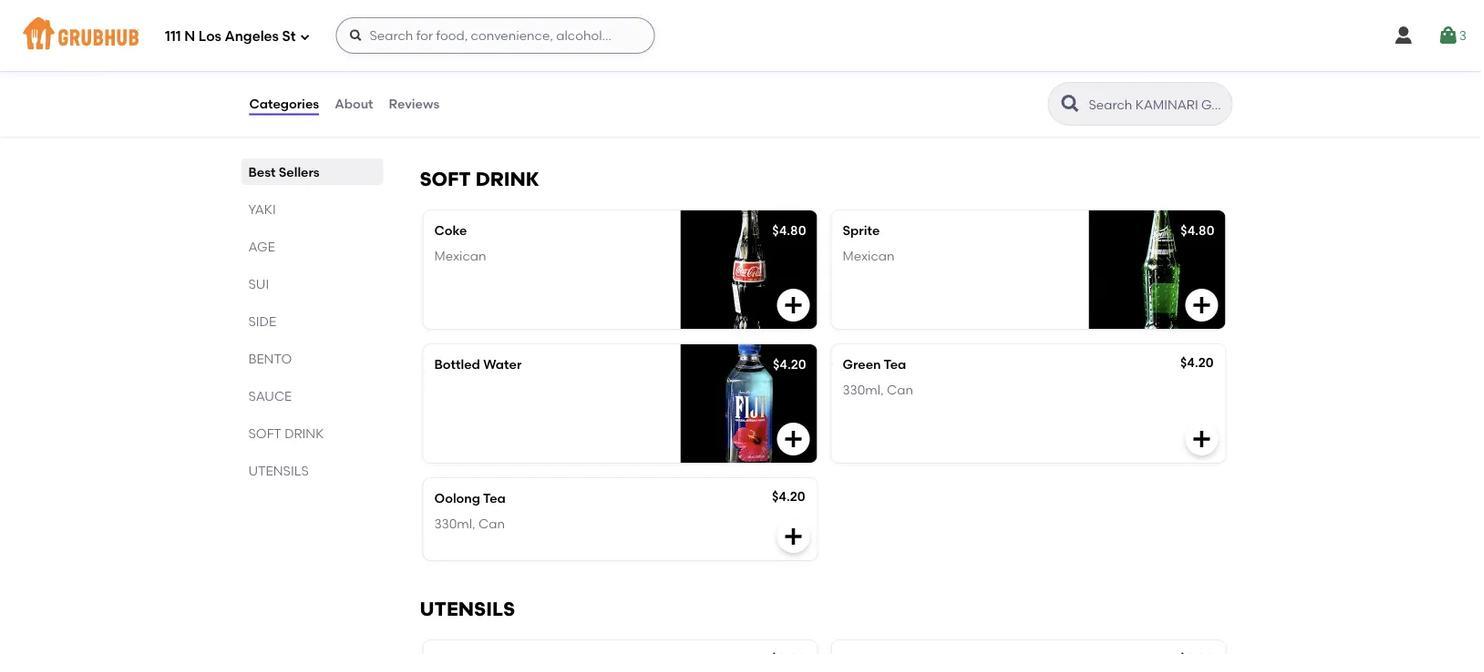 Task type: describe. For each thing, give the bounding box(es) containing it.
water
[[483, 357, 522, 372]]

yaki tab
[[248, 200, 376, 219]]

sauce
[[248, 388, 292, 404]]

1 horizontal spatial soft
[[420, 168, 471, 191]]

330ml, can for green
[[843, 383, 914, 398]]

aioli
[[476, 61, 504, 76]]

age
[[248, 239, 275, 254]]

330ml, can for oolong
[[434, 517, 505, 532]]

categories button
[[248, 71, 320, 137]]

$4.20 for green tea
[[1181, 355, 1214, 371]]

green
[[843, 357, 881, 372]]

1 horizontal spatial drink
[[476, 168, 540, 191]]

svg image inside 3 button
[[1438, 25, 1460, 47]]

categories
[[249, 96, 319, 112]]

n
[[184, 28, 195, 45]]

soft inside tab
[[248, 426, 282, 441]]

$4.80 for sprite
[[1181, 223, 1215, 238]]

330ml, for green
[[843, 383, 884, 398]]

reviews
[[389, 96, 440, 112]]

reviews button
[[388, 71, 441, 137]]

st
[[282, 28, 296, 45]]

best sellers tab
[[248, 162, 376, 181]]

utensils inside "tab"
[[248, 463, 309, 479]]

coke image
[[681, 210, 817, 329]]

111
[[165, 28, 181, 45]]

main navigation navigation
[[0, 0, 1482, 71]]

yaki
[[248, 202, 276, 217]]

330ml, for oolong
[[434, 517, 476, 532]]

3 button
[[1438, 19, 1467, 52]]

bottled water
[[434, 357, 522, 372]]

Search for food, convenience, alcohol... search field
[[336, 17, 655, 54]]

oolong tea
[[434, 491, 506, 506]]

sprite image
[[1089, 210, 1226, 329]]

1 horizontal spatial utensils
[[420, 598, 515, 621]]

$4.80 for coke
[[773, 223, 806, 238]]

best sellers
[[248, 164, 320, 180]]



Task type: locate. For each thing, give the bounding box(es) containing it.
drink
[[476, 168, 540, 191], [285, 426, 324, 441]]

$4.80
[[773, 223, 806, 238], [1181, 223, 1215, 238]]

bottled water image
[[681, 345, 817, 463]]

330ml, can down oolong tea on the left bottom of page
[[434, 517, 505, 532]]

soft down sauce
[[248, 426, 282, 441]]

1 vertical spatial drink
[[285, 426, 324, 441]]

0 horizontal spatial soft
[[248, 426, 282, 441]]

1 mexican from the left
[[434, 249, 486, 264]]

bottled
[[434, 357, 480, 372]]

0 vertical spatial 330ml,
[[843, 383, 884, 398]]

0 horizontal spatial $4.80
[[773, 223, 806, 238]]

2 mexican from the left
[[843, 249, 895, 264]]

0 vertical spatial 330ml, can
[[843, 383, 914, 398]]

about
[[335, 96, 373, 112]]

0 vertical spatial tea
[[884, 357, 907, 372]]

garlic aioli
[[434, 61, 504, 76]]

can
[[887, 383, 914, 398], [479, 517, 505, 532]]

drink inside tab
[[285, 426, 324, 441]]

soft up coke
[[420, 168, 471, 191]]

mexican for sprite
[[843, 249, 895, 264]]

0 vertical spatial soft
[[420, 168, 471, 191]]

soft
[[420, 168, 471, 191], [248, 426, 282, 441]]

0 vertical spatial utensils
[[248, 463, 309, 479]]

1 vertical spatial soft drink
[[248, 426, 324, 441]]

1 vertical spatial tea
[[483, 491, 506, 506]]

coke
[[434, 223, 467, 238]]

0 horizontal spatial 330ml,
[[434, 517, 476, 532]]

oolong
[[434, 491, 481, 506]]

sprite
[[843, 223, 880, 238]]

$0.75
[[773, 59, 806, 74]]

0 horizontal spatial tea
[[483, 491, 506, 506]]

garlic
[[434, 61, 473, 76]]

los
[[199, 28, 221, 45]]

about button
[[334, 71, 374, 137]]

soft drink
[[420, 168, 540, 191], [248, 426, 324, 441]]

1 horizontal spatial 330ml,
[[843, 383, 884, 398]]

side
[[248, 314, 276, 329]]

age tab
[[248, 237, 376, 256]]

0 vertical spatial drink
[[476, 168, 540, 191]]

can for green tea
[[887, 383, 914, 398]]

side tab
[[248, 312, 376, 331]]

mexican down coke
[[434, 249, 486, 264]]

330ml, can down the green tea
[[843, 383, 914, 398]]

green tea
[[843, 357, 907, 372]]

sauce tab
[[248, 387, 376, 406]]

search icon image
[[1060, 93, 1082, 115]]

0 horizontal spatial can
[[479, 517, 505, 532]]

$4.20 for oolong tea
[[772, 489, 806, 505]]

can for oolong tea
[[479, 517, 505, 532]]

tea right oolong in the bottom of the page
[[483, 491, 506, 506]]

svg image
[[1393, 25, 1415, 47], [349, 28, 363, 43], [1191, 294, 1213, 316], [783, 428, 805, 450], [783, 526, 805, 548]]

mexican down sprite
[[843, 249, 895, 264]]

soft drink inside tab
[[248, 426, 324, 441]]

330ml,
[[843, 383, 884, 398], [434, 517, 476, 532]]

1 vertical spatial utensils
[[420, 598, 515, 621]]

0 horizontal spatial soft drink
[[248, 426, 324, 441]]

0 horizontal spatial drink
[[285, 426, 324, 441]]

1 vertical spatial 330ml, can
[[434, 517, 505, 532]]

sellers
[[279, 164, 320, 180]]

soft drink tab
[[248, 424, 376, 443]]

best
[[248, 164, 276, 180]]

can down oolong tea on the left bottom of page
[[479, 517, 505, 532]]

1 horizontal spatial $4.80
[[1181, 223, 1215, 238]]

Search KAMINARI GYOZA search field
[[1087, 96, 1227, 113]]

111 n los angeles st
[[165, 28, 296, 45]]

330ml, down green
[[843, 383, 884, 398]]

1 horizontal spatial 330ml, can
[[843, 383, 914, 398]]

bento
[[248, 351, 292, 367]]

sui tab
[[248, 274, 376, 294]]

mexican
[[434, 249, 486, 264], [843, 249, 895, 264]]

soft drink down sauce
[[248, 426, 324, 441]]

tea for green tea
[[884, 357, 907, 372]]

1 vertical spatial soft
[[248, 426, 282, 441]]

0 horizontal spatial utensils
[[248, 463, 309, 479]]

0 horizontal spatial 330ml, can
[[434, 517, 505, 532]]

1 vertical spatial 330ml,
[[434, 517, 476, 532]]

2 $4.80 from the left
[[1181, 223, 1215, 238]]

svg image
[[1438, 25, 1460, 47], [300, 31, 310, 42], [783, 294, 805, 316], [1191, 428, 1213, 450]]

1 horizontal spatial soft drink
[[420, 168, 540, 191]]

tea right green
[[884, 357, 907, 372]]

can down the green tea
[[887, 383, 914, 398]]

330ml, down oolong in the bottom of the page
[[434, 517, 476, 532]]

0 vertical spatial soft drink
[[420, 168, 540, 191]]

1 horizontal spatial can
[[887, 383, 914, 398]]

angeles
[[225, 28, 279, 45]]

0 vertical spatial can
[[887, 383, 914, 398]]

330ml, can
[[843, 383, 914, 398], [434, 517, 505, 532]]

tea
[[884, 357, 907, 372], [483, 491, 506, 506]]

utensils tab
[[248, 461, 376, 481]]

1 vertical spatial can
[[479, 517, 505, 532]]

sui
[[248, 276, 269, 292]]

1 $4.80 from the left
[[773, 223, 806, 238]]

bento tab
[[248, 349, 376, 368]]

tea for oolong tea
[[483, 491, 506, 506]]

3
[[1460, 28, 1467, 43]]

utensils
[[248, 463, 309, 479], [420, 598, 515, 621]]

$4.20
[[1181, 355, 1214, 371], [773, 357, 806, 372], [772, 489, 806, 505]]

1 horizontal spatial mexican
[[843, 249, 895, 264]]

soft drink up coke
[[420, 168, 540, 191]]

0 horizontal spatial mexican
[[434, 249, 486, 264]]

1 horizontal spatial tea
[[884, 357, 907, 372]]

mexican for coke
[[434, 249, 486, 264]]



Task type: vqa. For each thing, say whether or not it's contained in the screenshot.
Cortado related to Cortado
no



